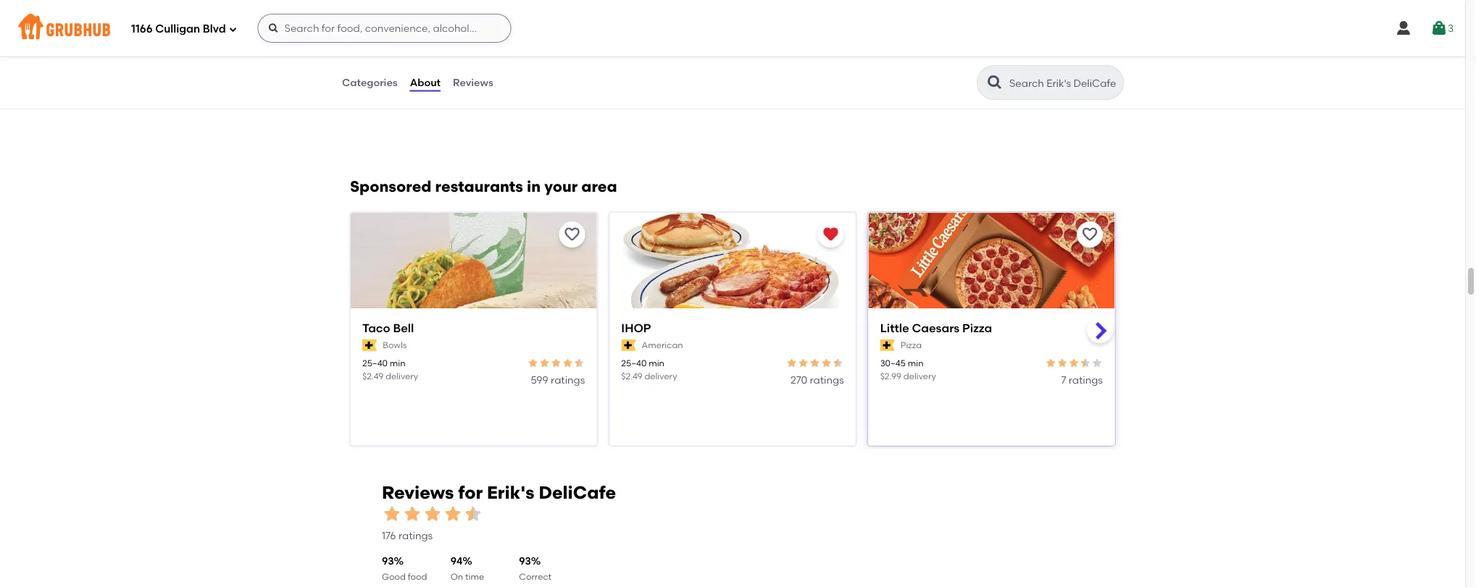 Task type: locate. For each thing, give the bounding box(es) containing it.
main navigation navigation
[[0, 0, 1465, 57]]

93 up good at bottom
[[382, 556, 394, 568]]

delivery
[[386, 371, 418, 382], [644, 371, 677, 382], [903, 371, 936, 382], [450, 587, 483, 588]]

pizza right subscription pass icon
[[901, 340, 922, 351]]

delicafe
[[464, 40, 506, 53], [539, 483, 616, 504]]

restaurants
[[435, 178, 523, 196]]

ratings right 270
[[810, 374, 844, 387]]

$2.49 down american
[[621, 371, 642, 382]]

delivery right $2.99
[[903, 371, 936, 382]]

0 horizontal spatial 93
[[382, 556, 394, 568]]

2 horizontal spatial min
[[908, 359, 924, 369]]

0 horizontal spatial 25–40
[[362, 359, 388, 369]]

2 horizontal spatial svg image
[[1430, 20, 1448, 37]]

0 horizontal spatial save this restaurant button
[[559, 222, 585, 248]]

176
[[382, 530, 396, 542]]

25–40 min $2.49 delivery for ihop
[[621, 359, 677, 382]]

30–45 min $2.99 delivery
[[880, 359, 936, 382]]

25–40 down american
[[621, 359, 647, 369]]

93 for 93 good food
[[382, 556, 394, 568]]

94
[[450, 556, 463, 568]]

3 min from the left
[[908, 359, 924, 369]]

delivery down bowls
[[386, 371, 418, 382]]

save this restaurant image for taco bell
[[563, 226, 581, 244]]

0 vertical spatial pizza
[[962, 322, 992, 336]]

ratings right 599
[[551, 374, 585, 387]]

2 25–40 from the left
[[621, 359, 647, 369]]

25–40 min $2.49 delivery down bowls
[[362, 359, 418, 382]]

0 horizontal spatial $2.49
[[362, 371, 383, 382]]

taco
[[362, 322, 390, 336]]

2 25–40 min $2.49 delivery from the left
[[621, 359, 677, 382]]

subscription pass image down 'ihop'
[[621, 340, 636, 352]]

2 $2.49 from the left
[[621, 371, 642, 382]]

subscription pass image down taco
[[362, 340, 377, 352]]

1 horizontal spatial save this restaurant button
[[1077, 222, 1103, 248]]

culligan
[[155, 23, 200, 36]]

erik's right for
[[487, 483, 534, 504]]

2 save this restaurant image from the left
[[1081, 226, 1099, 244]]

min for ihop
[[649, 359, 664, 369]]

star icon image
[[527, 358, 539, 370], [539, 358, 550, 370], [550, 358, 562, 370], [562, 358, 573, 370], [573, 358, 585, 370], [573, 358, 585, 370], [786, 358, 798, 370], [798, 358, 809, 370], [809, 358, 821, 370], [821, 358, 832, 370], [832, 358, 844, 370], [832, 358, 844, 370], [1045, 358, 1056, 370], [1056, 358, 1068, 370], [1068, 358, 1080, 370], [1080, 358, 1091, 370], [1080, 358, 1091, 370], [1091, 358, 1103, 370], [382, 505, 402, 525], [402, 505, 422, 525], [422, 505, 443, 525], [443, 505, 463, 525], [463, 505, 483, 525], [463, 505, 483, 525]]

min for taco bell
[[390, 359, 406, 369]]

1 horizontal spatial 25–40
[[621, 359, 647, 369]]

0 horizontal spatial save this restaurant image
[[563, 226, 581, 244]]

2 93 from the left
[[519, 556, 531, 568]]

1 save this restaurant image from the left
[[563, 226, 581, 244]]

1 vertical spatial erik's
[[487, 483, 534, 504]]

delivery for little caesars pizza
[[903, 371, 936, 382]]

Search Erik's DeliCafe search field
[[1008, 76, 1119, 90]]

delivery down time
[[450, 587, 483, 588]]

25–40 min $2.49 delivery
[[362, 359, 418, 382], [621, 359, 677, 382]]

93 inside 93 good food
[[382, 556, 394, 568]]

30–45
[[880, 359, 906, 369]]

270
[[791, 374, 807, 387]]

min right 30–45
[[908, 359, 924, 369]]

1 horizontal spatial min
[[649, 359, 664, 369]]

min down bowls
[[390, 359, 406, 369]]

american
[[642, 340, 683, 351]]

2 save this restaurant button from the left
[[1077, 222, 1103, 248]]

reviews for erik's delicafe
[[382, 483, 616, 504]]

in
[[527, 178, 541, 196]]

save this restaurant image
[[563, 226, 581, 244], [1081, 226, 1099, 244]]

subscription pass image for ihop
[[621, 340, 636, 352]]

reviews
[[453, 76, 493, 89], [382, 483, 454, 504]]

reviews for reviews
[[453, 76, 493, 89]]

min inside 30–45 min $2.99 delivery
[[908, 359, 924, 369]]

599
[[531, 374, 548, 387]]

erik's right about
[[437, 40, 461, 53]]

$2.49 for taco bell
[[362, 371, 383, 382]]

min for little caesars pizza
[[908, 359, 924, 369]]

proceed to checkout
[[1113, 408, 1219, 420]]

1166
[[131, 23, 153, 36]]

taco bell link
[[362, 320, 585, 337]]

1 horizontal spatial subscription pass image
[[621, 340, 636, 352]]

1 horizontal spatial save this restaurant image
[[1081, 226, 1099, 244]]

svg image inside 3 'button'
[[1430, 20, 1448, 37]]

1 save this restaurant button from the left
[[559, 222, 585, 248]]

subscription pass image
[[362, 340, 377, 352], [621, 340, 636, 352]]

subscription pass image
[[880, 340, 895, 352]]

93
[[382, 556, 394, 568], [519, 556, 531, 568]]

delivery down american
[[644, 371, 677, 382]]

0 horizontal spatial pizza
[[901, 340, 922, 351]]

1 25–40 min $2.49 delivery from the left
[[362, 359, 418, 382]]

1 horizontal spatial 25–40 min $2.49 delivery
[[621, 359, 677, 382]]

food
[[408, 572, 427, 582]]

ratings right 176
[[398, 530, 433, 542]]

2 subscription pass image from the left
[[621, 340, 636, 352]]

0 vertical spatial reviews
[[453, 76, 493, 89]]

1 vertical spatial delicafe
[[539, 483, 616, 504]]

1 horizontal spatial svg image
[[268, 22, 279, 34]]

0 horizontal spatial 25–40 min $2.49 delivery
[[362, 359, 418, 382]]

save this restaurant button for taco bell
[[559, 222, 585, 248]]

1 min from the left
[[390, 359, 406, 369]]

25–40 for taco bell
[[362, 359, 388, 369]]

caesars
[[912, 322, 960, 336]]

pizza
[[962, 322, 992, 336], [901, 340, 922, 351]]

1 $2.49 from the left
[[362, 371, 383, 382]]

min down american
[[649, 359, 664, 369]]

svg image
[[1430, 20, 1448, 37], [268, 22, 279, 34], [229, 25, 237, 34]]

93 correct order
[[519, 556, 552, 588]]

sponsored restaurants in your area
[[350, 178, 617, 196]]

delivery for taco bell
[[386, 371, 418, 382]]

ratings for ihop
[[810, 374, 844, 387]]

0 horizontal spatial subscription pass image
[[362, 340, 377, 352]]

93 inside 93 correct order
[[519, 556, 531, 568]]

270 ratings
[[791, 374, 844, 387]]

25–40 min $2.49 delivery down american
[[621, 359, 677, 382]]

little caesars pizza
[[880, 322, 992, 336]]

save this restaurant button for little caesars pizza
[[1077, 222, 1103, 248]]

0 horizontal spatial erik's
[[437, 40, 461, 53]]

delivery for ihop
[[644, 371, 677, 382]]

little
[[880, 322, 909, 336]]

$2.49 for ihop
[[621, 371, 642, 382]]

0 horizontal spatial delicafe
[[464, 40, 506, 53]]

taco bell logo image
[[351, 213, 597, 335]]

93 up correct
[[519, 556, 531, 568]]

bowls
[[383, 340, 407, 351]]

reviews up 176 ratings on the left bottom of page
[[382, 483, 454, 504]]

min
[[390, 359, 406, 369], [649, 359, 664, 369], [908, 359, 924, 369]]

little caesars pizza link
[[880, 320, 1103, 337]]

reviews inside button
[[453, 76, 493, 89]]

erik's
[[437, 40, 461, 53], [487, 483, 534, 504]]

save this restaurant button
[[559, 222, 585, 248], [1077, 222, 1103, 248]]

view more about erik's delicafe
[[351, 40, 506, 53]]

$2.49 down bowls
[[362, 371, 383, 382]]

ihop
[[621, 322, 651, 336]]

1 93 from the left
[[382, 556, 394, 568]]

1 subscription pass image from the left
[[362, 340, 377, 352]]

1 vertical spatial reviews
[[382, 483, 454, 504]]

$2.49
[[362, 371, 383, 382], [621, 371, 642, 382]]

1 horizontal spatial pizza
[[962, 322, 992, 336]]

delivery inside 30–45 min $2.99 delivery
[[903, 371, 936, 382]]

ratings right 7
[[1069, 374, 1103, 387]]

0 horizontal spatial svg image
[[229, 25, 237, 34]]

reviews right about
[[453, 76, 493, 89]]

ratings for taco bell
[[551, 374, 585, 387]]

subscription pass image for taco bell
[[362, 340, 377, 352]]

ratings
[[551, 374, 585, 387], [810, 374, 844, 387], [1069, 374, 1103, 387], [398, 530, 433, 542]]

1 25–40 from the left
[[362, 359, 388, 369]]

25–40 down bowls
[[362, 359, 388, 369]]

0 horizontal spatial min
[[390, 359, 406, 369]]

25–40
[[362, 359, 388, 369], [621, 359, 647, 369]]

pizza right caesars
[[962, 322, 992, 336]]

proceed
[[1113, 408, 1155, 420]]

1 horizontal spatial erik's
[[487, 483, 534, 504]]

1 horizontal spatial $2.49
[[621, 371, 642, 382]]

1 horizontal spatial 93
[[519, 556, 531, 568]]

2 min from the left
[[649, 359, 664, 369]]

good
[[382, 572, 406, 582]]

categories button
[[341, 57, 398, 109]]



Task type: vqa. For each thing, say whether or not it's contained in the screenshot.
order
yes



Task type: describe. For each thing, give the bounding box(es) containing it.
3 button
[[1430, 15, 1454, 41]]

sponsored
[[350, 178, 431, 196]]

about
[[410, 76, 441, 89]]

blvd
[[203, 23, 226, 36]]

more
[[376, 40, 402, 53]]

area
[[581, 178, 617, 196]]

7
[[1061, 374, 1066, 387]]

$2.99
[[880, 371, 901, 382]]

view
[[351, 40, 374, 53]]

saved restaurant button
[[818, 222, 844, 248]]

1 horizontal spatial delicafe
[[539, 483, 616, 504]]

94 on time delivery
[[450, 556, 484, 588]]

reviews for reviews for erik's delicafe
[[382, 483, 454, 504]]

about button
[[409, 57, 441, 109]]

7 ratings
[[1061, 374, 1103, 387]]

1166 culligan blvd
[[131, 23, 226, 36]]

1 vertical spatial pizza
[[901, 340, 922, 351]]

proceed to checkout button
[[1069, 401, 1263, 427]]

saved restaurant image
[[822, 226, 840, 244]]

delivery inside 94 on time delivery
[[450, 587, 483, 588]]

to
[[1158, 408, 1168, 420]]

checkout
[[1170, 408, 1219, 420]]

ihop logo image
[[610, 213, 856, 335]]

bell
[[393, 322, 414, 336]]

3
[[1448, 22, 1454, 34]]

little caesars pizza logo image
[[869, 213, 1114, 335]]

176 ratings
[[382, 530, 433, 542]]

time
[[465, 572, 484, 582]]

correct
[[519, 572, 552, 582]]

on
[[450, 572, 463, 582]]

save this restaurant image for little caesars pizza
[[1081, 226, 1099, 244]]

25–40 min $2.49 delivery for taco bell
[[362, 359, 418, 382]]

93 good food
[[382, 556, 427, 582]]

order
[[519, 587, 542, 588]]

Search for food, convenience, alcohol... search field
[[258, 14, 511, 43]]

svg image
[[1395, 20, 1412, 37]]

93 for 93 correct order
[[519, 556, 531, 568]]

for
[[458, 483, 483, 504]]

taco bell
[[362, 322, 414, 336]]

about
[[405, 40, 434, 53]]

25–40 for ihop
[[621, 359, 647, 369]]

your
[[544, 178, 578, 196]]

ihop link
[[621, 320, 844, 337]]

search icon image
[[986, 74, 1004, 91]]

0 vertical spatial delicafe
[[464, 40, 506, 53]]

ratings for little caesars pizza
[[1069, 374, 1103, 387]]

599 ratings
[[531, 374, 585, 387]]

0 vertical spatial erik's
[[437, 40, 461, 53]]

categories
[[342, 76, 398, 89]]

reviews button
[[452, 57, 494, 109]]



